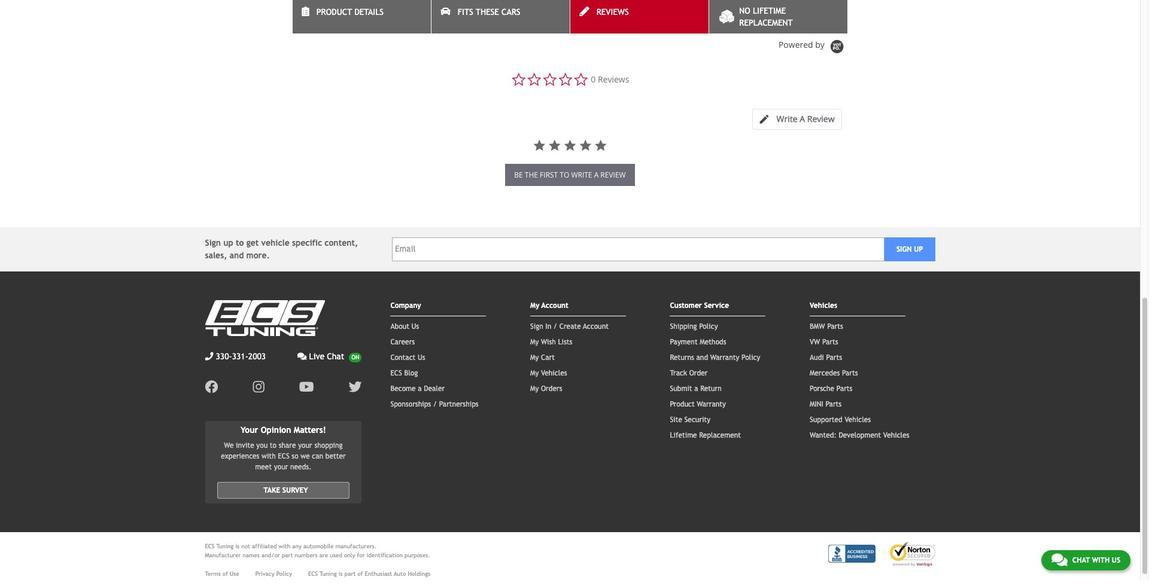 Task type: locate. For each thing, give the bounding box(es) containing it.
/ down dealer
[[433, 401, 437, 409]]

0 horizontal spatial with
[[262, 452, 276, 461]]

1 horizontal spatial of
[[358, 571, 363, 578]]

0 vertical spatial account
[[542, 302, 569, 310]]

order
[[690, 369, 708, 378]]

0 vertical spatial part
[[282, 553, 293, 559]]

up inside sign up to get vehicle specific content, sales, and more.
[[224, 238, 233, 248]]

1 vertical spatial to
[[236, 238, 244, 248]]

1 horizontal spatial policy
[[700, 323, 718, 331]]

supported
[[810, 416, 843, 424]]

2 vertical spatial us
[[1113, 557, 1121, 565]]

0 horizontal spatial chat
[[327, 352, 345, 362]]

part down any
[[282, 553, 293, 559]]

comments image inside 'chat with us' link
[[1052, 553, 1068, 568]]

of left the enthusiast
[[358, 571, 363, 578]]

product for product warranty
[[670, 401, 695, 409]]

tuning up manufacturer
[[217, 544, 234, 550]]

a
[[594, 170, 599, 180], [418, 385, 422, 393], [695, 385, 699, 393]]

0 horizontal spatial part
[[282, 553, 293, 559]]

ecs for ecs tuning is not affiliated with any automobile manufacturers. manufacturer names and/or part numbers are used only for identification purposes.
[[205, 544, 215, 550]]

policy inside "link"
[[277, 571, 292, 578]]

returns and warranty policy
[[670, 354, 761, 362]]

tuning
[[217, 544, 234, 550], [320, 571, 337, 578]]

my down my cart
[[531, 369, 539, 378]]

payment
[[670, 338, 698, 347]]

0 horizontal spatial and
[[230, 251, 244, 260]]

1 vertical spatial part
[[345, 571, 356, 578]]

bmw parts
[[810, 323, 844, 331]]

phone image
[[205, 353, 213, 361]]

my for my vehicles
[[531, 369, 539, 378]]

to inside button
[[560, 170, 570, 180]]

product left "details"
[[317, 7, 352, 17]]

ecs inside ecs tuning is not affiliated with any automobile manufacturers. manufacturer names and/or part numbers are used only for identification purposes.
[[205, 544, 215, 550]]

replacement down security
[[700, 432, 741, 440]]

returns
[[670, 354, 695, 362]]

get
[[247, 238, 259, 248]]

my wish lists
[[531, 338, 573, 347]]

a left return
[[695, 385, 699, 393]]

twitter logo image
[[349, 381, 362, 394]]

comments image left chat with us
[[1052, 553, 1068, 568]]

mini parts
[[810, 401, 842, 409]]

1 vertical spatial and
[[697, 354, 709, 362]]

sign inside sign up to get vehicle specific content, sales, and more.
[[205, 238, 221, 248]]

1 horizontal spatial with
[[279, 544, 291, 550]]

0 horizontal spatial your
[[274, 463, 288, 472]]

account right "create"
[[583, 323, 609, 331]]

1 horizontal spatial /
[[554, 323, 558, 331]]

1 star image from the left
[[533, 139, 546, 152]]

about
[[391, 323, 410, 331]]

2 horizontal spatial policy
[[742, 354, 761, 362]]

a inside button
[[594, 170, 599, 180]]

submit a return link
[[670, 385, 722, 393]]

1 vertical spatial policy
[[742, 354, 761, 362]]

review
[[808, 113, 835, 124]]

1 horizontal spatial sign
[[531, 323, 544, 331]]

0 vertical spatial policy
[[700, 323, 718, 331]]

any
[[292, 544, 302, 550]]

1 horizontal spatial tuning
[[320, 571, 337, 578]]

1 horizontal spatial star image
[[595, 139, 608, 152]]

2 vertical spatial policy
[[277, 571, 292, 578]]

tuning for part
[[320, 571, 337, 578]]

chat
[[327, 352, 345, 362], [1073, 557, 1091, 565]]

ecs down numbers
[[308, 571, 318, 578]]

warranty down methods
[[711, 354, 740, 362]]

0 vertical spatial tuning
[[217, 544, 234, 550]]

1 my from the top
[[531, 302, 540, 310]]

is down used
[[339, 571, 343, 578]]

my for my wish lists
[[531, 338, 539, 347]]

0 vertical spatial /
[[554, 323, 558, 331]]

bmw parts link
[[810, 323, 844, 331]]

1 horizontal spatial star image
[[548, 139, 562, 152]]

1 horizontal spatial and
[[697, 354, 709, 362]]

2 horizontal spatial sign
[[897, 245, 912, 254]]

1 vertical spatial comments image
[[1052, 553, 1068, 568]]

enthusiast auto holdings link
[[365, 570, 431, 579]]

wanted: development vehicles link
[[810, 432, 910, 440]]

can
[[312, 452, 323, 461]]

my left orders
[[531, 385, 539, 393]]

1 vertical spatial lifetime
[[670, 432, 697, 440]]

parts for audi parts
[[827, 354, 843, 362]]

more.
[[247, 251, 270, 260]]

contact us
[[391, 354, 426, 362]]

comments image for live
[[298, 353, 307, 361]]

lifetime down site security
[[670, 432, 697, 440]]

0 vertical spatial replacement
[[740, 18, 793, 28]]

up inside button
[[915, 245, 924, 254]]

0 vertical spatial us
[[412, 323, 419, 331]]

parts for porsche parts
[[837, 385, 853, 393]]

ecs up manufacturer
[[205, 544, 215, 550]]

matters!
[[294, 426, 326, 435]]

powered by
[[779, 39, 827, 50]]

to left get
[[236, 238, 244, 248]]

track order
[[670, 369, 708, 378]]

parts right vw
[[823, 338, 839, 347]]

0 horizontal spatial sign
[[205, 238, 221, 248]]

1 horizontal spatial part
[[345, 571, 356, 578]]

1 vertical spatial /
[[433, 401, 437, 409]]

lifetime replacement link
[[670, 432, 741, 440]]

my vehicles
[[531, 369, 568, 378]]

2 vertical spatial with
[[1093, 557, 1110, 565]]

2 horizontal spatial to
[[560, 170, 570, 180]]

track
[[670, 369, 688, 378]]

we
[[224, 442, 234, 450]]

account
[[542, 302, 569, 310], [583, 323, 609, 331]]

part inside ecs tuning is not affiliated with any automobile manufacturers. manufacturer names and/or part numbers are used only for identification purposes.
[[282, 553, 293, 559]]

my left cart
[[531, 354, 539, 362]]

parts up porsche parts at bottom right
[[843, 369, 859, 378]]

parts for vw parts
[[823, 338, 839, 347]]

3 my from the top
[[531, 354, 539, 362]]

manufacturers.
[[336, 544, 377, 550]]

sponsorships / partnerships
[[391, 401, 479, 409]]

be the first to write a review button
[[506, 164, 635, 186]]

my cart
[[531, 354, 555, 362]]

0 vertical spatial your
[[298, 442, 312, 450]]

my for my account
[[531, 302, 540, 310]]

is inside ecs tuning is not affiliated with any automobile manufacturers. manufacturer names and/or part numbers are used only for identification purposes.
[[236, 544, 240, 550]]

to inside we invite you to share your shopping experiences with ecs so we can better meet your needs.
[[270, 442, 277, 450]]

0 horizontal spatial lifetime
[[670, 432, 697, 440]]

1 horizontal spatial comments image
[[1052, 553, 1068, 568]]

0 vertical spatial with
[[262, 452, 276, 461]]

330-331-2003 link
[[205, 351, 266, 363]]

mini
[[810, 401, 824, 409]]

write
[[777, 113, 798, 124]]

of left use
[[223, 571, 228, 578]]

1 vertical spatial account
[[583, 323, 609, 331]]

product down submit
[[670, 401, 695, 409]]

1 horizontal spatial chat
[[1073, 557, 1091, 565]]

manufacturer
[[205, 553, 241, 559]]

star image up be the first to write a review
[[564, 139, 577, 152]]

your up we
[[298, 442, 312, 450]]

methods
[[700, 338, 727, 347]]

1 vertical spatial tuning
[[320, 571, 337, 578]]

star image
[[533, 139, 546, 152], [548, 139, 562, 152], [564, 139, 577, 152]]

become a dealer link
[[391, 385, 445, 393]]

of
[[223, 571, 228, 578], [358, 571, 363, 578]]

wish
[[541, 338, 556, 347]]

1 vertical spatial with
[[279, 544, 291, 550]]

about us link
[[391, 323, 419, 331]]

sign inside sign up button
[[897, 245, 912, 254]]

a for customer service
[[695, 385, 699, 393]]

2 horizontal spatial a
[[695, 385, 699, 393]]

up for sign up
[[915, 245, 924, 254]]

0 horizontal spatial of
[[223, 571, 228, 578]]

to right you
[[270, 442, 277, 450]]

ecs left blog
[[391, 369, 402, 378]]

0 horizontal spatial star image
[[533, 139, 546, 152]]

comments image left live
[[298, 353, 307, 361]]

parts right bmw
[[828, 323, 844, 331]]

star image up the
[[533, 139, 546, 152]]

submit
[[670, 385, 693, 393]]

needs.
[[290, 463, 312, 472]]

with inside ecs tuning is not affiliated with any automobile manufacturers. manufacturer names and/or part numbers are used only for identification purposes.
[[279, 544, 291, 550]]

4 my from the top
[[531, 369, 539, 378]]

about us
[[391, 323, 419, 331]]

my vehicles link
[[531, 369, 568, 378]]

2 star image from the left
[[595, 139, 608, 152]]

star image
[[579, 139, 592, 152], [595, 139, 608, 152]]

2 horizontal spatial star image
[[564, 139, 577, 152]]

sign
[[205, 238, 221, 248], [897, 245, 912, 254], [531, 323, 544, 331]]

1 of from the left
[[223, 571, 228, 578]]

my up my wish lists link
[[531, 302, 540, 310]]

0 horizontal spatial tuning
[[217, 544, 234, 550]]

write a review button
[[753, 109, 842, 130]]

and inside sign up to get vehicle specific content, sales, and more.
[[230, 251, 244, 260]]

1 horizontal spatial a
[[594, 170, 599, 180]]

2 of from the left
[[358, 571, 363, 578]]

my account
[[531, 302, 569, 310]]

parts down mercedes parts link
[[837, 385, 853, 393]]

up
[[224, 238, 233, 248], [915, 245, 924, 254]]

1 vertical spatial is
[[339, 571, 343, 578]]

a left dealer
[[418, 385, 422, 393]]

1 horizontal spatial product
[[670, 401, 695, 409]]

better
[[326, 452, 346, 461]]

1 vertical spatial us
[[418, 354, 426, 362]]

content,
[[325, 238, 358, 248]]

0 vertical spatial to
[[560, 170, 570, 180]]

330-
[[216, 352, 232, 362]]

0 horizontal spatial up
[[224, 238, 233, 248]]

0 horizontal spatial product
[[317, 7, 352, 17]]

audi
[[810, 354, 824, 362]]

your right meet
[[274, 463, 288, 472]]

and up the order
[[697, 354, 709, 362]]

331-
[[232, 352, 248, 362]]

tuning inside ecs tuning is not affiliated with any automobile manufacturers. manufacturer names and/or part numbers are used only for identification purposes.
[[217, 544, 234, 550]]

star image up first
[[548, 139, 562, 152]]

1 horizontal spatial lifetime
[[753, 6, 786, 16]]

supported vehicles link
[[810, 416, 871, 424]]

sign for sign in / create account
[[531, 323, 544, 331]]

0 vertical spatial is
[[236, 544, 240, 550]]

parts for mercedes parts
[[843, 369, 859, 378]]

my left wish
[[531, 338, 539, 347]]

0 horizontal spatial star image
[[579, 139, 592, 152]]

sign in / create account link
[[531, 323, 609, 331]]

customer
[[670, 302, 702, 310]]

ecs left so
[[278, 452, 290, 461]]

1 horizontal spatial to
[[270, 442, 277, 450]]

0 horizontal spatial account
[[542, 302, 569, 310]]

star image up write
[[579, 139, 592, 152]]

0 horizontal spatial /
[[433, 401, 437, 409]]

powered
[[779, 39, 814, 50]]

vehicles up bmw parts
[[810, 302, 838, 310]]

lifetime right the no
[[753, 6, 786, 16]]

to right first
[[560, 170, 570, 180]]

0 vertical spatial lifetime
[[753, 6, 786, 16]]

1 horizontal spatial up
[[915, 245, 924, 254]]

star image up review
[[595, 139, 608, 152]]

1 vertical spatial replacement
[[700, 432, 741, 440]]

account up in
[[542, 302, 569, 310]]

0 vertical spatial product
[[317, 7, 352, 17]]

and
[[230, 251, 244, 260], [697, 354, 709, 362]]

0 horizontal spatial comments image
[[298, 353, 307, 361]]

0 vertical spatial comments image
[[298, 353, 307, 361]]

0 horizontal spatial policy
[[277, 571, 292, 578]]

comments image inside the live chat link
[[298, 353, 307, 361]]

2 my from the top
[[531, 338, 539, 347]]

part down only
[[345, 571, 356, 578]]

orders
[[541, 385, 563, 393]]

chat with us
[[1073, 557, 1121, 565]]

so
[[292, 452, 299, 461]]

1 horizontal spatial is
[[339, 571, 343, 578]]

a right write
[[594, 170, 599, 180]]

tuning for not
[[217, 544, 234, 550]]

warranty down return
[[697, 401, 726, 409]]

parts up mercedes parts
[[827, 354, 843, 362]]

1 vertical spatial product
[[670, 401, 695, 409]]

ecs tuning image
[[205, 301, 325, 336]]

a for company
[[418, 385, 422, 393]]

comments image
[[298, 353, 307, 361], [1052, 553, 1068, 568]]

by
[[816, 39, 825, 50]]

replacement down the no
[[740, 18, 793, 28]]

policy for shipping policy
[[700, 323, 718, 331]]

0 horizontal spatial a
[[418, 385, 422, 393]]

shipping policy link
[[670, 323, 718, 331]]

1 horizontal spatial account
[[583, 323, 609, 331]]

0 horizontal spatial is
[[236, 544, 240, 550]]

us
[[412, 323, 419, 331], [418, 354, 426, 362], [1113, 557, 1121, 565]]

site
[[670, 416, 683, 424]]

tuning down are
[[320, 571, 337, 578]]

/ right in
[[554, 323, 558, 331]]

and right sales, on the left top of the page
[[230, 251, 244, 260]]

2 vertical spatial to
[[270, 442, 277, 450]]

dealer
[[424, 385, 445, 393]]

holdings
[[408, 571, 431, 578]]

0 vertical spatial and
[[230, 251, 244, 260]]

is left not
[[236, 544, 240, 550]]

parts down porsche parts at bottom right
[[826, 401, 842, 409]]

0 horizontal spatial to
[[236, 238, 244, 248]]

parts
[[828, 323, 844, 331], [823, 338, 839, 347], [827, 354, 843, 362], [843, 369, 859, 378], [837, 385, 853, 393], [826, 401, 842, 409]]

5 my from the top
[[531, 385, 539, 393]]



Task type: vqa. For each thing, say whether or not it's contained in the screenshot.
The Es#3674265 - Cta4008 - Steering Knuckle Spreader - For Removal And Fitting Of Shock Absorbers Without Damaging The Aluminum Or Cast Iron Knuckle - Cta Tools - Audi Bmw Volkswagen Mercedes Benz Mini Porsche Image
no



Task type: describe. For each thing, give the bounding box(es) containing it.
privacy policy link
[[256, 570, 292, 579]]

vehicles right the 'development'
[[884, 432, 910, 440]]

details
[[355, 7, 384, 17]]

supported vehicles
[[810, 416, 871, 424]]

sponsorships
[[391, 401, 431, 409]]

1 vertical spatial warranty
[[697, 401, 726, 409]]

up for sign up to get vehicle specific content, sales, and more.
[[224, 238, 233, 248]]

become a dealer
[[391, 385, 445, 393]]

product details
[[317, 7, 384, 17]]

vehicle
[[261, 238, 290, 248]]

my orders link
[[531, 385, 563, 393]]

take
[[264, 487, 280, 495]]

the
[[525, 170, 538, 180]]

opinion
[[261, 426, 291, 435]]

shipping
[[670, 323, 697, 331]]

partnerships
[[439, 401, 479, 409]]

returns and warranty policy link
[[670, 354, 761, 362]]

3 star image from the left
[[564, 139, 577, 152]]

product warranty
[[670, 401, 726, 409]]

sign up to get vehicle specific content, sales, and more.
[[205, 238, 358, 260]]

mercedes parts
[[810, 369, 859, 378]]

contact
[[391, 354, 416, 362]]

terms of use link
[[205, 570, 239, 579]]

cart
[[541, 354, 555, 362]]

sign up
[[897, 245, 924, 254]]

privacy
[[256, 571, 275, 578]]

return
[[701, 385, 722, 393]]

lifetime inside no lifetime replacement
[[753, 6, 786, 16]]

are
[[320, 553, 328, 559]]

take survey
[[264, 487, 308, 495]]

ecs for ecs blog
[[391, 369, 402, 378]]

development
[[839, 432, 882, 440]]

your opinion matters!
[[241, 426, 326, 435]]

powered by link
[[779, 39, 848, 54]]

1 vertical spatial chat
[[1073, 557, 1091, 565]]

your
[[241, 426, 258, 435]]

no lifetime replacement
[[740, 6, 793, 28]]

comments image for chat
[[1052, 553, 1068, 568]]

2 horizontal spatial with
[[1093, 557, 1110, 565]]

2003
[[248, 352, 266, 362]]

porsche parts
[[810, 385, 853, 393]]

sign for sign up to get vehicle specific content, sales, and more.
[[205, 238, 221, 248]]

sign for sign up
[[897, 245, 912, 254]]

in
[[546, 323, 552, 331]]

ecs tuning is part of enthusiast auto holdings
[[308, 571, 431, 578]]

1 star image from the left
[[579, 139, 592, 152]]

sign up button
[[885, 238, 936, 262]]

mini parts link
[[810, 401, 842, 409]]

specific
[[292, 238, 322, 248]]

vw parts link
[[810, 338, 839, 347]]

my wish lists link
[[531, 338, 573, 347]]

reviews link
[[570, 0, 709, 34]]

parts for mini parts
[[826, 401, 842, 409]]

is for not
[[236, 544, 240, 550]]

names
[[243, 553, 260, 559]]

blog
[[404, 369, 418, 378]]

service
[[705, 302, 729, 310]]

0 vertical spatial chat
[[327, 352, 345, 362]]

for
[[357, 553, 365, 559]]

to for first
[[560, 170, 570, 180]]

is for part
[[339, 571, 343, 578]]

my for my orders
[[531, 385, 539, 393]]

write no frame image
[[760, 115, 775, 124]]

parts for bmw parts
[[828, 323, 844, 331]]

1 vertical spatial your
[[274, 463, 288, 472]]

wanted: development vehicles
[[810, 432, 910, 440]]

we
[[301, 452, 310, 461]]

0 reviews
[[591, 74, 630, 85]]

youtube logo image
[[299, 381, 314, 394]]

Email email field
[[392, 238, 885, 262]]

my for my cart
[[531, 354, 539, 362]]

of inside terms of use "link"
[[223, 571, 228, 578]]

us for about us
[[412, 323, 419, 331]]

meet
[[255, 463, 272, 472]]

ecs for ecs tuning is part of enthusiast auto holdings
[[308, 571, 318, 578]]

facebook logo image
[[205, 381, 218, 394]]

product for product details
[[317, 7, 352, 17]]

lifetime replacement
[[670, 432, 741, 440]]

us for contact us
[[418, 354, 426, 362]]

security
[[685, 416, 711, 424]]

live chat link
[[298, 351, 362, 363]]

submit a return
[[670, 385, 722, 393]]

be
[[515, 170, 523, 180]]

instagram logo image
[[253, 381, 265, 394]]

invite
[[236, 442, 254, 450]]

live chat
[[309, 352, 345, 362]]

identification
[[367, 553, 403, 559]]

product warranty link
[[670, 401, 726, 409]]

these
[[476, 7, 499, 17]]

with inside we invite you to share your shopping experiences with ecs so we can better meet your needs.
[[262, 452, 276, 461]]

330-331-2003
[[216, 352, 266, 362]]

share
[[279, 442, 296, 450]]

not
[[241, 544, 250, 550]]

we invite you to share your shopping experiences with ecs so we can better meet your needs.
[[221, 442, 346, 472]]

no lifetime replacement link
[[709, 0, 848, 34]]

ecs blog link
[[391, 369, 418, 378]]

mercedes parts link
[[810, 369, 859, 378]]

to for you
[[270, 442, 277, 450]]

only
[[344, 553, 355, 559]]

become
[[391, 385, 416, 393]]

privacy policy
[[256, 571, 292, 578]]

to inside sign up to get vehicle specific content, sales, and more.
[[236, 238, 244, 248]]

ecs inside we invite you to share your shopping experiences with ecs so we can better meet your needs.
[[278, 452, 290, 461]]

audi parts link
[[810, 354, 843, 362]]

payment methods
[[670, 338, 727, 347]]

policy for privacy policy
[[277, 571, 292, 578]]

2 star image from the left
[[548, 139, 562, 152]]

0 vertical spatial warranty
[[711, 354, 740, 362]]

wanted:
[[810, 432, 837, 440]]

vehicles up the wanted: development vehicles
[[845, 416, 871, 424]]

purposes.
[[405, 553, 431, 559]]

vehicles up orders
[[541, 369, 568, 378]]

experiences
[[221, 452, 260, 461]]

live
[[309, 352, 325, 362]]

affiliated
[[252, 544, 277, 550]]

mercedes
[[810, 369, 840, 378]]

1 horizontal spatial your
[[298, 442, 312, 450]]

first
[[540, 170, 558, 180]]



